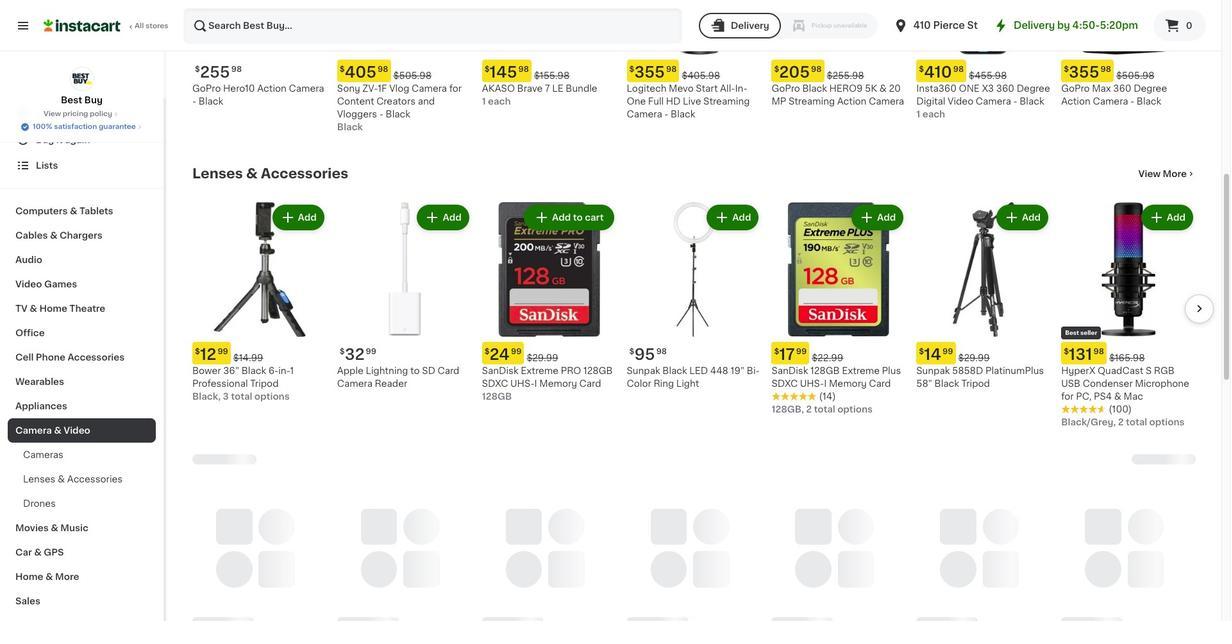 Task type: locate. For each thing, give the bounding box(es) containing it.
99 right 17 on the bottom right of page
[[797, 348, 807, 355]]

i inside sandisk extreme pro 128gb sdxc uhs-i memory card 128gb
[[535, 379, 538, 388]]

0 vertical spatial 1
[[482, 97, 486, 106]]

video down one
[[948, 97, 974, 106]]

delivery inside delivery button
[[731, 21, 770, 30]]

card down plus
[[870, 379, 891, 388]]

more inside "link"
[[55, 572, 79, 581]]

black down $14.99 on the bottom of the page
[[242, 366, 266, 375]]

0 horizontal spatial $505.98
[[394, 71, 432, 80]]

1 horizontal spatial more
[[1164, 169, 1188, 178]]

98 right 95
[[657, 348, 667, 355]]

2 down (100)
[[1119, 418, 1125, 427]]

1 $ 355 98 from the left
[[630, 65, 677, 79]]

add inside add to cart button
[[553, 213, 571, 222]]

98 inside the $ 131 98
[[1094, 348, 1105, 355]]

2 streaming from the left
[[789, 97, 836, 106]]

1 product group from the left
[[192, 202, 327, 403]]

best
[[61, 96, 82, 105], [1066, 330, 1080, 335]]

- down $ 255 98
[[192, 97, 196, 106]]

0 horizontal spatial lenses & accessories link
[[8, 467, 156, 491]]

delivery by 4:50-5:20pm
[[1014, 21, 1139, 30]]

$ inside $ 95 98
[[630, 348, 635, 355]]

2 for 131
[[1119, 418, 1125, 427]]

1 horizontal spatial delivery
[[1014, 21, 1056, 30]]

video up cameras link
[[64, 426, 90, 435]]

each down digital
[[923, 110, 946, 119]]

1 99 from the left
[[218, 348, 228, 355]]

card right sd
[[438, 366, 460, 375]]

add button for 131
[[1143, 206, 1193, 229]]

bower 36" black 6-in-1 professional tripod black, 3 total options
[[192, 366, 294, 401]]

cables & chargers
[[15, 231, 102, 240]]

0 horizontal spatial degree
[[1017, 84, 1051, 93]]

3 gopro from the left
[[1062, 84, 1091, 93]]

service type group
[[699, 13, 878, 38]]

camera down "x3"
[[976, 97, 1012, 106]]

hero9
[[830, 84, 863, 93]]

360 inside insta360 one x3 360 degree digital video camera - black 1 each
[[997, 84, 1015, 93]]

streaming inside logitech mevo start all-in- one full hd live streaming camera - black
[[704, 97, 750, 106]]

98 inside "element"
[[1101, 65, 1112, 73]]

black up ring
[[663, 366, 688, 375]]

5 add button from the left
[[998, 206, 1048, 229]]

1 down akaso
[[482, 97, 486, 106]]

0 vertical spatial video
[[948, 97, 974, 106]]

2 vertical spatial video
[[64, 426, 90, 435]]

camera down appliances
[[15, 426, 52, 435]]

0 horizontal spatial 1
[[290, 366, 294, 375]]

99 inside $ 17 99
[[797, 348, 807, 355]]

410 up the insta360
[[925, 65, 953, 79]]

2 horizontal spatial 1
[[917, 110, 921, 119]]

0 horizontal spatial for
[[450, 84, 462, 93]]

98 for gopro max 360 degree action camera - black
[[1101, 65, 1112, 73]]

$ 17 99
[[775, 347, 807, 362]]

$405.98 original price: $505.98 element
[[337, 60, 472, 82]]

2 sunpak from the left
[[917, 366, 951, 375]]

bi-
[[747, 366, 760, 375]]

0 horizontal spatial streaming
[[704, 97, 750, 106]]

$29.99 up sandisk extreme pro 128gb sdxc uhs-i memory card 128gb
[[527, 353, 559, 362]]

0 horizontal spatial 360
[[997, 84, 1015, 93]]

99 right 14
[[943, 348, 954, 355]]

2 add from the left
[[443, 213, 462, 222]]

add button for 17
[[853, 206, 903, 229]]

for down 'usb'
[[1062, 392, 1074, 401]]

gopro inside gopro black hero9 5k & 20 mp streaming action camera
[[772, 84, 801, 93]]

$ for gopro black hero9 5k & 20 mp streaming action camera
[[775, 65, 780, 73]]

pricing
[[63, 110, 88, 117]]

sdxc inside sandisk 128gb extreme plus sdxc uhs-i memory card
[[772, 379, 798, 388]]

ps4
[[1095, 392, 1113, 401]]

$ inside "$ 405 98"
[[340, 65, 345, 73]]

2 tripod from the left
[[962, 379, 991, 388]]

for left akaso
[[450, 84, 462, 93]]

card inside sandisk extreme pro 128gb sdxc uhs-i memory card 128gb
[[580, 379, 602, 388]]

car & gps link
[[8, 540, 156, 565]]

99 inside $ 12 99
[[218, 348, 228, 355]]

full
[[649, 97, 664, 106]]

4 add from the left
[[733, 213, 752, 222]]

sunpak up 58" on the bottom right of the page
[[917, 366, 951, 375]]

99 inside $ 24 99
[[511, 348, 522, 355]]

99 right 12
[[218, 348, 228, 355]]

gopro up mp
[[772, 84, 801, 93]]

all stores link
[[44, 8, 169, 44]]

1 horizontal spatial action
[[838, 97, 867, 106]]

0 vertical spatial 410
[[914, 21, 931, 30]]

black down $355.98 original price: $505.98 "element"
[[1138, 97, 1162, 106]]

degree
[[1017, 84, 1051, 93], [1135, 84, 1168, 93]]

$ 95 98
[[630, 347, 667, 362]]

1 vertical spatial 1
[[917, 110, 921, 119]]

$505.98 up gopro max 360 degree action camera - black
[[1117, 71, 1155, 80]]

pro
[[561, 366, 582, 375]]

2 vertical spatial 1
[[290, 366, 294, 375]]

1 item carousel region from the top
[[192, 0, 1215, 146]]

sales link
[[8, 589, 156, 613]]

$ 355 98 for gopro
[[1065, 65, 1112, 79]]

delivery up in-
[[731, 21, 770, 30]]

$12.99 original price: $14.99 element
[[192, 342, 327, 364]]

98 right 131
[[1094, 348, 1105, 355]]

one
[[960, 84, 980, 93]]

drones link
[[8, 491, 156, 516]]

gopro down 255
[[192, 84, 221, 93]]

$ inside $ 17 99
[[775, 348, 780, 355]]

128gb right pro
[[584, 366, 613, 375]]

$ for logitech mevo start all-in- one full hd live streaming camera - black
[[630, 65, 635, 73]]

buy down "100%" on the top
[[36, 135, 54, 144]]

all-
[[721, 84, 736, 93]]

ring
[[654, 379, 674, 388]]

1 degree from the left
[[1017, 84, 1051, 93]]

total right 3
[[231, 392, 252, 401]]

128gb inside sandisk 128gb extreme plus sdxc uhs-i memory card
[[811, 366, 840, 375]]

lightning
[[366, 366, 408, 375]]

0 horizontal spatial options
[[255, 392, 290, 401]]

home inside "link"
[[15, 572, 43, 581]]

355 inside "element"
[[1070, 65, 1100, 79]]

card
[[438, 366, 460, 375], [580, 379, 602, 388], [870, 379, 891, 388]]

2 horizontal spatial video
[[948, 97, 974, 106]]

cell phone accessories link
[[8, 345, 156, 370]]

98 right "205"
[[812, 65, 822, 73]]

extreme down $17.99 original price: $22.99 element
[[843, 366, 880, 375]]

2 sandisk from the left
[[772, 366, 809, 375]]

128gb down $22.99
[[811, 366, 840, 375]]

2 360 from the left
[[1114, 84, 1132, 93]]

1 vertical spatial each
[[923, 110, 946, 119]]

$145.98 original price: $155.98 element
[[482, 60, 617, 82]]

action down $355.98 original price: $505.98 "element"
[[1062, 97, 1091, 106]]

0 vertical spatial lenses
[[192, 167, 243, 180]]

1 horizontal spatial memory
[[830, 379, 867, 388]]

1 inside akaso brave 7 le bundle 1 each
[[482, 97, 486, 106]]

2 i from the left
[[825, 379, 827, 388]]

video down audio
[[15, 280, 42, 289]]

degree down $355.98 original price: $505.98 "element"
[[1135, 84, 1168, 93]]

delivery left by
[[1014, 21, 1056, 30]]

1 horizontal spatial best
[[1066, 330, 1080, 335]]

1 extreme from the left
[[521, 366, 559, 375]]

None search field
[[184, 8, 682, 44]]

black/grey, 2 total options
[[1062, 418, 1185, 427]]

0 horizontal spatial 355
[[635, 65, 665, 79]]

255
[[200, 65, 230, 79]]

gopro hero10 action camera - black
[[192, 84, 324, 106]]

$29.99 for 24
[[527, 353, 559, 362]]

1 sunpak from the left
[[627, 366, 661, 375]]

camera left sony
[[289, 84, 324, 93]]

sunpak inside sunpak black led 448 19" bi- color ring light
[[627, 366, 661, 375]]

1 horizontal spatial for
[[1062, 392, 1074, 401]]

video
[[948, 97, 974, 106], [15, 280, 42, 289], [64, 426, 90, 435]]

1 355 from the left
[[635, 65, 665, 79]]

tripod down 6-
[[250, 379, 279, 388]]

99 inside the $ 32 99
[[366, 348, 377, 355]]

$ inside $ 205 98
[[775, 65, 780, 73]]

camera down one in the right of the page
[[627, 110, 663, 119]]

sandisk down 24
[[482, 366, 519, 375]]

1 horizontal spatial streaming
[[789, 97, 836, 106]]

5 product group from the left
[[772, 202, 907, 416]]

0 horizontal spatial sunpak
[[627, 366, 661, 375]]

$ inside $ 255 98
[[195, 65, 200, 73]]

0 horizontal spatial view
[[44, 110, 61, 117]]

98 inside the $ 410 98
[[954, 65, 964, 73]]

0 vertical spatial view
[[44, 110, 61, 117]]

$ 355 98 up max on the top right of page
[[1065, 65, 1112, 79]]

i up (14)
[[825, 379, 827, 388]]

$ inside $ 145 98
[[485, 65, 490, 73]]

to left the cart
[[573, 213, 583, 222]]

to inside add to cart button
[[573, 213, 583, 222]]

1 horizontal spatial $505.98
[[1117, 71, 1155, 80]]

$ for sandisk extreme pro 128gb sdxc uhs-i memory card
[[485, 348, 490, 355]]

0 vertical spatial best
[[61, 96, 82, 105]]

le
[[553, 84, 564, 93]]

360 right "x3"
[[997, 84, 1015, 93]]

$ inside $ 14 99
[[920, 348, 925, 355]]

platinumplus
[[986, 366, 1045, 375]]

1 vertical spatial home
[[15, 572, 43, 581]]

action right hero10 in the left of the page
[[257, 84, 287, 93]]

$ for sandisk 128gb extreme plus sdxc uhs-i memory card
[[775, 348, 780, 355]]

$ inside "element"
[[1065, 65, 1070, 73]]

$505.98 up vlog
[[394, 71, 432, 80]]

1 vertical spatial video
[[15, 280, 42, 289]]

tripod inside sunpak 5858d platinumplus 58" black tripod
[[962, 379, 991, 388]]

guarantee
[[99, 123, 136, 130]]

355 up max on the top right of page
[[1070, 65, 1100, 79]]

0 vertical spatial item carousel region
[[192, 0, 1215, 146]]

3 99 from the left
[[511, 348, 522, 355]]

7 add from the left
[[1168, 213, 1186, 222]]

sandisk inside sandisk extreme pro 128gb sdxc uhs-i memory card 128gb
[[482, 366, 519, 375]]

99 right 32
[[366, 348, 377, 355]]

99 inside $ 14 99
[[943, 348, 954, 355]]

sunpak
[[627, 366, 661, 375], [917, 366, 951, 375]]

uhs- up (14)
[[801, 379, 825, 388]]

total
[[231, 392, 252, 401], [815, 405, 836, 414], [1127, 418, 1148, 427]]

1 vertical spatial options
[[838, 405, 873, 414]]

seller
[[1081, 330, 1098, 335]]

7 product group from the left
[[1062, 202, 1197, 429]]

-
[[192, 97, 196, 106], [1014, 97, 1018, 106], [1131, 97, 1135, 106], [380, 110, 384, 119], [665, 110, 669, 119]]

games
[[44, 280, 77, 289]]

0 vertical spatial for
[[450, 84, 462, 93]]

1 vertical spatial lenses
[[23, 475, 55, 484]]

4 add button from the left
[[853, 206, 903, 229]]

1 vertical spatial best
[[1066, 330, 1080, 335]]

2 99 from the left
[[366, 348, 377, 355]]

1 streaming from the left
[[704, 97, 750, 106]]

98 up mevo
[[667, 65, 677, 73]]

5858d
[[953, 366, 984, 375]]

0 horizontal spatial extreme
[[521, 366, 559, 375]]

home down video games
[[39, 304, 67, 313]]

$ inside $ 12 99
[[195, 348, 200, 355]]

camera inside gopro hero10 action camera - black
[[289, 84, 324, 93]]

410 pierce st
[[914, 21, 979, 30]]

for inside sony zv-1f vlog camera for content creators and vloggers - black black
[[450, 84, 462, 93]]

add
[[298, 213, 317, 222], [443, 213, 462, 222], [553, 213, 571, 222], [733, 213, 752, 222], [878, 213, 897, 222], [1023, 213, 1041, 222], [1168, 213, 1186, 222]]

2 for 17
[[807, 405, 812, 414]]

uhs- down $ 24 99
[[511, 379, 535, 388]]

zv-
[[363, 84, 378, 93]]

1 vertical spatial 410
[[925, 65, 953, 79]]

1 horizontal spatial lenses & accessories link
[[192, 166, 349, 182]]

1 tripod from the left
[[250, 379, 279, 388]]

black inside gopro max 360 degree action camera - black
[[1138, 97, 1162, 106]]

1 i from the left
[[535, 379, 538, 388]]

1 horizontal spatial 355
[[1070, 65, 1100, 79]]

$ for hyperx quadcast s rgb usb condenser microphone for pc, ps4 & mac
[[1065, 348, 1070, 355]]

1 add from the left
[[298, 213, 317, 222]]

tripod down 5858d
[[962, 379, 991, 388]]

sunpak for sunpak 5858d platinumplus 58" black tripod
[[917, 366, 951, 375]]

delivery by 4:50-5:20pm link
[[994, 18, 1139, 33]]

uhs- inside sandisk 128gb extreme plus sdxc uhs-i memory card
[[801, 379, 825, 388]]

355 up 'logitech'
[[635, 65, 665, 79]]

99 for 12
[[218, 348, 228, 355]]

memory for pro
[[540, 379, 577, 388]]

add for sunpak 5858d platinumplus 58" black tripod
[[1023, 213, 1041, 222]]

microphone
[[1136, 379, 1190, 388]]

memory inside sandisk extreme pro 128gb sdxc uhs-i memory card 128gb
[[540, 379, 577, 388]]

satisfaction
[[54, 123, 97, 130]]

gopro for 355
[[1062, 84, 1091, 93]]

total for 131
[[1127, 418, 1148, 427]]

options for 131
[[1150, 418, 1185, 427]]

1 horizontal spatial degree
[[1135, 84, 1168, 93]]

0 horizontal spatial gopro
[[192, 84, 221, 93]]

best seller
[[1066, 330, 1098, 335]]

pc,
[[1077, 392, 1092, 401]]

card down pro
[[580, 379, 602, 388]]

1 vertical spatial buy
[[36, 135, 54, 144]]

buy inside 'link'
[[36, 135, 54, 144]]

sd
[[422, 366, 436, 375]]

2 vertical spatial accessories
[[67, 475, 123, 484]]

0 horizontal spatial $29.99
[[527, 353, 559, 362]]

product group
[[192, 202, 327, 403], [337, 202, 472, 390], [482, 202, 617, 403], [627, 202, 762, 390], [772, 202, 907, 416], [917, 202, 1052, 390], [1062, 202, 1197, 429]]

98 inside "$ 405 98"
[[378, 65, 389, 73]]

1 horizontal spatial view
[[1139, 169, 1161, 178]]

5k
[[866, 84, 878, 93]]

2 horizontal spatial total
[[1127, 418, 1148, 427]]

2 gopro from the left
[[772, 84, 801, 93]]

2 horizontal spatial options
[[1150, 418, 1185, 427]]

to inside apple lightning to sd card camera reader
[[411, 366, 420, 375]]

view
[[44, 110, 61, 117], [1139, 169, 1161, 178]]

buy
[[84, 96, 103, 105], [36, 135, 54, 144]]

2 uhs- from the left
[[801, 379, 825, 388]]

99
[[218, 348, 228, 355], [366, 348, 377, 355], [511, 348, 522, 355], [797, 348, 807, 355], [943, 348, 954, 355]]

action inside gopro hero10 action camera - black
[[257, 84, 287, 93]]

add button for 12
[[274, 206, 323, 229]]

2 extreme from the left
[[843, 366, 880, 375]]

1 $505.98 from the left
[[394, 71, 432, 80]]

add for sandisk 128gb extreme plus sdxc uhs-i memory card
[[878, 213, 897, 222]]

1 vertical spatial view
[[1139, 169, 1161, 178]]

extreme down $24.99 original price: $29.99 element
[[521, 366, 559, 375]]

options down the microphone on the right bottom of page
[[1150, 418, 1185, 427]]

item carousel region
[[192, 0, 1215, 146], [192, 197, 1215, 434]]

$505.98 inside "element"
[[1117, 71, 1155, 80]]

1 horizontal spatial sunpak
[[917, 366, 951, 375]]

0 vertical spatial more
[[1164, 169, 1188, 178]]

camera down 20
[[869, 97, 905, 106]]

extreme inside sandisk extreme pro 128gb sdxc uhs-i memory card 128gb
[[521, 366, 559, 375]]

2 $29.99 from the left
[[959, 353, 991, 362]]

410 inside "element"
[[925, 65, 953, 79]]

1 horizontal spatial lenses
[[192, 167, 243, 180]]

98 inside $ 95 98
[[657, 348, 667, 355]]

total down (100)
[[1127, 418, 1148, 427]]

2 horizontal spatial action
[[1062, 97, 1091, 106]]

sdxc for sandisk 128gb extreme plus sdxc uhs-i memory card
[[772, 379, 798, 388]]

$ 14 99
[[920, 347, 954, 362]]

0 horizontal spatial best
[[61, 96, 82, 105]]

& inside 'link'
[[54, 426, 62, 435]]

1 horizontal spatial options
[[838, 405, 873, 414]]

0 vertical spatial buy
[[84, 96, 103, 105]]

6 add from the left
[[1023, 213, 1041, 222]]

98 up max on the top right of page
[[1101, 65, 1112, 73]]

camera inside gopro max 360 degree action camera - black
[[1094, 97, 1129, 106]]

computers & tablets link
[[8, 199, 156, 223]]

cameras
[[23, 450, 64, 459]]

in-
[[736, 84, 748, 93]]

1 horizontal spatial each
[[923, 110, 946, 119]]

98 inside $ 205 98
[[812, 65, 822, 73]]

0 horizontal spatial video
[[15, 280, 42, 289]]

2 horizontal spatial gopro
[[1062, 84, 1091, 93]]

98 up hero10 in the left of the page
[[231, 65, 242, 73]]

$ inside $ 24 99
[[485, 348, 490, 355]]

memory down pro
[[540, 379, 577, 388]]

4 99 from the left
[[797, 348, 807, 355]]

1 right 6-
[[290, 366, 294, 375]]

410 left pierce
[[914, 21, 931, 30]]

each down akaso
[[488, 97, 511, 106]]

memory inside sandisk 128gb extreme plus sdxc uhs-i memory card
[[830, 379, 867, 388]]

1 vertical spatial lenses & accessories
[[23, 475, 123, 484]]

uhs-
[[511, 379, 535, 388], [801, 379, 825, 388]]

98 up one
[[954, 65, 964, 73]]

creators
[[377, 97, 416, 106]]

degree right "x3"
[[1017, 84, 1051, 93]]

1 horizontal spatial 360
[[1114, 84, 1132, 93]]

$ 355 98 up 'logitech'
[[630, 65, 677, 79]]

black/grey,
[[1062, 418, 1117, 427]]

i down $24.99 original price: $29.99 element
[[535, 379, 538, 388]]

1 horizontal spatial card
[[580, 379, 602, 388]]

1 horizontal spatial sandisk
[[772, 366, 809, 375]]

1 vertical spatial lenses & accessories link
[[8, 467, 156, 491]]

best inside item carousel "region"
[[1066, 330, 1080, 335]]

2 degree from the left
[[1135, 84, 1168, 93]]

camera up and
[[412, 84, 447, 93]]

2 vertical spatial total
[[1127, 418, 1148, 427]]

memory
[[540, 379, 577, 388], [830, 379, 867, 388]]

action down hero9
[[838, 97, 867, 106]]

view for view more
[[1139, 169, 1161, 178]]

$ inside the $ 131 98
[[1065, 348, 1070, 355]]

$165.98
[[1110, 353, 1146, 362]]

360
[[997, 84, 1015, 93], [1114, 84, 1132, 93]]

gopro left max on the top right of page
[[1062, 84, 1091, 93]]

1 vertical spatial 2
[[1119, 418, 1125, 427]]

home up sales
[[15, 572, 43, 581]]

1 memory from the left
[[540, 379, 577, 388]]

gopro inside gopro max 360 degree action camera - black
[[1062, 84, 1091, 93]]

1 add button from the left
[[274, 206, 323, 229]]

1 $29.99 from the left
[[527, 353, 559, 362]]

buy up "policy" on the top left of page
[[84, 96, 103, 105]]

2 product group from the left
[[337, 202, 472, 390]]

2 355 from the left
[[1070, 65, 1100, 79]]

5 99 from the left
[[943, 348, 954, 355]]

1 360 from the left
[[997, 84, 1015, 93]]

camera down apple
[[337, 379, 373, 388]]

$ for insta360 one x3 360 degree digital video camera - black
[[920, 65, 925, 73]]

0 horizontal spatial tripod
[[250, 379, 279, 388]]

0 horizontal spatial each
[[488, 97, 511, 106]]

tv & home theatre link
[[8, 296, 156, 321]]

black inside bower 36" black 6-in-1 professional tripod black, 3 total options
[[242, 366, 266, 375]]

0 vertical spatial options
[[255, 392, 290, 401]]

black down "$410.98 original price: $455.98" "element"
[[1020, 97, 1045, 106]]

2 $505.98 from the left
[[1117, 71, 1155, 80]]

options down 6-
[[255, 392, 290, 401]]

- inside insta360 one x3 360 degree digital video camera - black 1 each
[[1014, 97, 1018, 106]]

$505.98 for 355
[[1117, 71, 1155, 80]]

uhs- for 128gb
[[801, 379, 825, 388]]

1 vertical spatial for
[[1062, 392, 1074, 401]]

- down $355.98 original price: $505.98 "element"
[[1131, 97, 1135, 106]]

0 horizontal spatial $ 355 98
[[630, 65, 677, 79]]

0 horizontal spatial sdxc
[[482, 379, 508, 388]]

6 product group from the left
[[917, 202, 1052, 390]]

total down (14)
[[815, 405, 836, 414]]

& inside the hyperx quadcast s rgb usb condenser microphone for pc, ps4 & mac
[[1115, 392, 1122, 401]]

product group containing 14
[[917, 202, 1052, 390]]

live
[[683, 97, 702, 106]]

view for view pricing policy
[[44, 110, 61, 117]]

sunpak inside sunpak 5858d platinumplus 58" black tripod
[[917, 366, 951, 375]]

0 horizontal spatial delivery
[[731, 21, 770, 30]]

1 gopro from the left
[[192, 84, 221, 93]]

0 vertical spatial each
[[488, 97, 511, 106]]

gopro black hero9 5k & 20 mp streaming action camera
[[772, 84, 905, 106]]

s
[[1147, 366, 1153, 375]]

0 horizontal spatial action
[[257, 84, 287, 93]]

appliances
[[15, 402, 67, 411]]

sdxc inside sandisk extreme pro 128gb sdxc uhs-i memory card 128gb
[[482, 379, 508, 388]]

best up pricing
[[61, 96, 82, 105]]

sandisk inside sandisk 128gb extreme plus sdxc uhs-i memory card
[[772, 366, 809, 375]]

98 up 1f
[[378, 65, 389, 73]]

2 vertical spatial options
[[1150, 418, 1185, 427]]

0 horizontal spatial card
[[438, 366, 460, 375]]

home & more link
[[8, 565, 156, 589]]

1 down digital
[[917, 110, 921, 119]]

$29.99 inside "element"
[[959, 353, 991, 362]]

streaming down all-
[[704, 97, 750, 106]]

0 horizontal spatial more
[[55, 572, 79, 581]]

best left seller
[[1066, 330, 1080, 335]]

99 for 24
[[511, 348, 522, 355]]

$29.99 up 5858d
[[959, 353, 991, 362]]

gopro inside gopro hero10 action camera - black
[[192, 84, 221, 93]]

vloggers
[[337, 110, 377, 119]]

- down the hd
[[665, 110, 669, 119]]

delivery for delivery
[[731, 21, 770, 30]]

options down sandisk 128gb extreme plus sdxc uhs-i memory card
[[838, 405, 873, 414]]

- down "$410.98 original price: $455.98" "element"
[[1014, 97, 1018, 106]]

black down 255
[[199, 97, 223, 106]]

2 memory from the left
[[830, 379, 867, 388]]

- inside logitech mevo start all-in- one full hd live streaming camera - black
[[665, 110, 669, 119]]

$
[[195, 65, 200, 73], [340, 65, 345, 73], [485, 65, 490, 73], [630, 65, 635, 73], [775, 65, 780, 73], [920, 65, 925, 73], [1065, 65, 1070, 73], [195, 348, 200, 355], [340, 348, 345, 355], [485, 348, 490, 355], [630, 348, 635, 355], [775, 348, 780, 355], [920, 348, 925, 355], [1065, 348, 1070, 355]]

music
[[61, 524, 88, 533]]

card inside apple lightning to sd card camera reader
[[438, 366, 460, 375]]

- inside gopro max 360 degree action camera - black
[[1131, 97, 1135, 106]]

pierce
[[934, 21, 966, 30]]

$ 355 98 inside $355.98 original price: $405.98 element
[[630, 65, 677, 79]]

1 inside bower 36" black 6-in-1 professional tripod black, 3 total options
[[290, 366, 294, 375]]

video inside insta360 one x3 360 degree digital video camera - black 1 each
[[948, 97, 974, 106]]

audio link
[[8, 248, 156, 272]]

1 horizontal spatial 1
[[482, 97, 486, 106]]

2 right 128gb,
[[807, 405, 812, 414]]

&
[[880, 84, 887, 93], [246, 167, 258, 180], [70, 207, 77, 216], [50, 231, 57, 240], [30, 304, 37, 313], [1115, 392, 1122, 401], [54, 426, 62, 435], [58, 475, 65, 484], [51, 524, 58, 533], [34, 548, 42, 557], [45, 572, 53, 581]]

start
[[696, 84, 718, 93]]

item carousel region containing 12
[[192, 197, 1215, 434]]

4:50-
[[1073, 21, 1101, 30]]

tablets
[[80, 207, 113, 216]]

1 for 12
[[290, 366, 294, 375]]

6 add button from the left
[[1143, 206, 1193, 229]]

1 sdxc from the left
[[482, 379, 508, 388]]

camera down max on the top right of page
[[1094, 97, 1129, 106]]

3 product group from the left
[[482, 202, 617, 403]]

4 product group from the left
[[627, 202, 762, 390]]

add for sunpak black led 448 19" bi- color ring light
[[733, 213, 752, 222]]

2 sdxc from the left
[[772, 379, 798, 388]]

streaming down $ 205 98 at right top
[[789, 97, 836, 106]]

1 horizontal spatial 2
[[1119, 418, 1125, 427]]

5 add from the left
[[878, 213, 897, 222]]

58"
[[917, 379, 933, 388]]

1 sandisk from the left
[[482, 366, 519, 375]]

black down live
[[671, 110, 696, 119]]

2 horizontal spatial card
[[870, 379, 891, 388]]

tv
[[15, 304, 28, 313]]

black down $ 205 98 at right top
[[803, 84, 828, 93]]

1 horizontal spatial video
[[64, 426, 90, 435]]

akaso brave 7 le bundle 1 each
[[482, 84, 598, 106]]

98 for hyperx quadcast s rgb usb condenser microphone for pc, ps4 & mac
[[1094, 348, 1105, 355]]

98 inside $ 255 98
[[231, 65, 242, 73]]

0 vertical spatial 2
[[807, 405, 812, 414]]

98 for sony zv-1f vlog camera for content creators and vloggers - black
[[378, 65, 389, 73]]

99 right 24
[[511, 348, 522, 355]]

3 add from the left
[[553, 213, 571, 222]]

each inside akaso brave 7 le bundle 1 each
[[488, 97, 511, 106]]

1 vertical spatial more
[[55, 572, 79, 581]]

bower
[[192, 366, 221, 375]]

128gb down 24
[[482, 392, 512, 401]]

(14)
[[820, 392, 836, 401]]

0 vertical spatial lenses & accessories
[[192, 167, 349, 180]]

2 item carousel region from the top
[[192, 197, 1215, 434]]

sdxc up 128gb,
[[772, 379, 798, 388]]

1 horizontal spatial to
[[573, 213, 583, 222]]

355 for gopro
[[1070, 65, 1100, 79]]

0 horizontal spatial uhs-
[[511, 379, 535, 388]]

instacart logo image
[[44, 18, 121, 33]]

1 horizontal spatial total
[[815, 405, 836, 414]]

- down creators
[[380, 110, 384, 119]]

1 horizontal spatial i
[[825, 379, 827, 388]]

$ 355 98 inside $355.98 original price: $505.98 "element"
[[1065, 65, 1112, 79]]

0 horizontal spatial sandisk
[[482, 366, 519, 375]]

2 $ 355 98 from the left
[[1065, 65, 1112, 79]]

1 horizontal spatial $29.99
[[959, 353, 991, 362]]

1 uhs- from the left
[[511, 379, 535, 388]]



Task type: vqa. For each thing, say whether or not it's contained in the screenshot.


Task type: describe. For each thing, give the bounding box(es) containing it.
$ 12 99
[[195, 347, 228, 362]]

131
[[1070, 347, 1093, 362]]

cameras link
[[8, 443, 156, 467]]

camera inside sony zv-1f vlog camera for content creators and vloggers - black black
[[412, 84, 447, 93]]

$ for sunpak 5858d platinumplus 58" black tripod
[[920, 348, 925, 355]]

card for sandisk extreme pro 128gb sdxc uhs-i memory card 128gb
[[580, 379, 602, 388]]

degree inside insta360 one x3 360 degree digital video camera - black 1 each
[[1017, 84, 1051, 93]]

hyperx quadcast s rgb usb condenser microphone for pc, ps4 & mac
[[1062, 366, 1190, 401]]

$505.98 for 405
[[394, 71, 432, 80]]

i for extreme
[[535, 379, 538, 388]]

best for best buy
[[61, 96, 82, 105]]

7
[[545, 84, 550, 93]]

$ 131 98
[[1065, 347, 1105, 362]]

black inside sunpak 5858d platinumplus 58" black tripod
[[935, 379, 960, 388]]

policy
[[90, 110, 112, 117]]

$410.98 original price: $455.98 element
[[917, 60, 1052, 82]]

led
[[690, 366, 708, 375]]

mevo
[[669, 84, 694, 93]]

product group containing 95
[[627, 202, 762, 390]]

$17.99 original price: $22.99 element
[[772, 342, 907, 364]]

for inside the hyperx quadcast s rgb usb condenser microphone for pc, ps4 & mac
[[1062, 392, 1074, 401]]

$29.99 for 14
[[959, 353, 991, 362]]

product group containing 131
[[1062, 202, 1197, 429]]

computers
[[15, 207, 68, 216]]

98 for insta360 one x3 360 degree digital video camera - black
[[954, 65, 964, 73]]

0 horizontal spatial 128gb
[[482, 392, 512, 401]]

Search field
[[185, 9, 681, 42]]

$ for bower 36" black 6-in-1 professional tripod
[[195, 348, 200, 355]]

max
[[1093, 84, 1112, 93]]

total inside bower 36" black 6-in-1 professional tripod black, 3 total options
[[231, 392, 252, 401]]

st
[[968, 21, 979, 30]]

100%
[[33, 123, 52, 130]]

405
[[345, 65, 377, 79]]

delivery for delivery by 4:50-5:20pm
[[1014, 21, 1056, 30]]

99 for 17
[[797, 348, 807, 355]]

410 inside popup button
[[914, 21, 931, 30]]

it
[[56, 135, 63, 144]]

$ inside the $ 32 99
[[340, 348, 345, 355]]

black inside insta360 one x3 360 degree digital video camera - black 1 each
[[1020, 97, 1045, 106]]

1f
[[378, 84, 387, 93]]

128gb, 2 total options
[[772, 405, 873, 414]]

99 for 14
[[943, 348, 954, 355]]

phone
[[36, 353, 65, 362]]

memory for extreme
[[830, 379, 867, 388]]

camera inside camera & video 'link'
[[15, 426, 52, 435]]

action inside gopro max 360 degree action camera - black
[[1062, 97, 1091, 106]]

$355.98 original price: $505.98 element
[[1062, 60, 1197, 82]]

and
[[418, 97, 435, 106]]

$ 205 98
[[775, 65, 822, 79]]

1 inside insta360 one x3 360 degree digital video camera - black 1 each
[[917, 110, 921, 119]]

by
[[1058, 21, 1071, 30]]

view more link
[[1139, 167, 1197, 180]]

mp
[[772, 97, 787, 106]]

sandisk extreme pro 128gb sdxc uhs-i memory card 128gb
[[482, 366, 613, 401]]

$ for akaso brave 7 le bundle
[[485, 65, 490, 73]]

sandisk for sandisk 128gb extreme plus sdxc uhs-i memory card
[[772, 366, 809, 375]]

1 vertical spatial accessories
[[68, 353, 125, 362]]

add button for 14
[[998, 206, 1048, 229]]

add for apple lightning to sd card camera reader
[[443, 213, 462, 222]]

- inside gopro hero10 action camera - black
[[192, 97, 196, 106]]

product group containing 12
[[192, 202, 327, 403]]

100% satisfaction guarantee button
[[20, 119, 144, 132]]

light
[[677, 379, 700, 388]]

camera inside insta360 one x3 360 degree digital video camera - black 1 each
[[976, 97, 1012, 106]]

360 inside gopro max 360 degree action camera - black
[[1114, 84, 1132, 93]]

5:20pm
[[1101, 21, 1139, 30]]

sandisk for sandisk extreme pro 128gb sdxc uhs-i memory card 128gb
[[482, 366, 519, 375]]

camera inside gopro black hero9 5k & 20 mp streaming action camera
[[869, 97, 905, 106]]

action inside gopro black hero9 5k & 20 mp streaming action camera
[[838, 97, 867, 106]]

hyperx
[[1062, 366, 1096, 375]]

lists
[[36, 161, 58, 170]]

32
[[345, 347, 365, 362]]

$ 145 98
[[485, 65, 529, 79]]

sales
[[15, 597, 40, 606]]

shop link
[[8, 101, 156, 127]]

0 vertical spatial lenses & accessories link
[[192, 166, 349, 182]]

options inside bower 36" black 6-in-1 professional tripod black, 3 total options
[[255, 392, 290, 401]]

add for hyperx quadcast s rgb usb condenser microphone for pc, ps4 & mac
[[1168, 213, 1186, 222]]

98 for logitech mevo start all-in- one full hd live streaming camera - black
[[667, 65, 677, 73]]

professional
[[192, 379, 248, 388]]

total for 17
[[815, 405, 836, 414]]

black down vloggers
[[337, 122, 363, 131]]

$131.98 original price: $165.98 element
[[1062, 342, 1197, 364]]

drones
[[23, 499, 56, 508]]

camera & video
[[15, 426, 90, 435]]

uhs- for extreme
[[511, 379, 535, 388]]

tripod inside bower 36" black 6-in-1 professional tripod black, 3 total options
[[250, 379, 279, 388]]

$355.98 original price: $405.98 element
[[627, 60, 762, 82]]

movies & music
[[15, 524, 88, 533]]

$ for gopro max 360 degree action camera - black
[[1065, 65, 1070, 73]]

bundle
[[566, 84, 598, 93]]

$ 24 99
[[485, 347, 522, 362]]

sunpak for sunpak black led 448 19" bi- color ring light
[[627, 366, 661, 375]]

akaso
[[482, 84, 515, 93]]

office link
[[8, 321, 156, 345]]

theatre
[[70, 304, 105, 313]]

add to cart
[[553, 213, 604, 222]]

degree inside gopro max 360 degree action camera - black
[[1135, 84, 1168, 93]]

0 horizontal spatial lenses & accessories
[[23, 475, 123, 484]]

office
[[15, 329, 45, 338]]

video inside 'link'
[[64, 426, 90, 435]]

$405.98
[[682, 71, 721, 80]]

$ 405 98
[[340, 65, 389, 79]]

3 add button from the left
[[708, 206, 758, 229]]

logitech
[[627, 84, 667, 93]]

24
[[490, 347, 510, 362]]

cables & chargers link
[[8, 223, 156, 248]]

movies
[[15, 524, 49, 533]]

- inside sony zv-1f vlog camera for content creators and vloggers - black black
[[380, 110, 384, 119]]

$ 355 98 for logitech
[[630, 65, 677, 79]]

rgb
[[1155, 366, 1175, 375]]

streaming inside gopro black hero9 5k & 20 mp streaming action camera
[[789, 97, 836, 106]]

product group containing 24
[[482, 202, 617, 403]]

2 add button from the left
[[419, 206, 468, 229]]

$205.98 original price: $255.98 element
[[772, 60, 907, 82]]

$ 410 98
[[920, 65, 964, 79]]

gps
[[44, 548, 64, 557]]

product group containing 32
[[337, 202, 472, 390]]

best for best seller
[[1066, 330, 1080, 335]]

movies & music link
[[8, 516, 156, 540]]

12
[[200, 347, 216, 362]]

1 horizontal spatial 128gb
[[584, 366, 613, 375]]

plus
[[883, 366, 902, 375]]

1 for 145
[[482, 97, 486, 106]]

vlog
[[390, 84, 410, 93]]

205
[[780, 65, 810, 79]]

$255.98
[[827, 71, 865, 80]]

98 for gopro black hero9 5k & 20 mp streaming action camera
[[812, 65, 822, 73]]

add for bower 36" black 6-in-1 professional tripod
[[298, 213, 317, 222]]

again
[[65, 135, 90, 144]]

insta360
[[917, 84, 957, 93]]

car
[[15, 548, 32, 557]]

digital
[[917, 97, 946, 106]]

gopro for 205
[[772, 84, 801, 93]]

black,
[[192, 392, 221, 401]]

$ for sony zv-1f vlog camera for content creators and vloggers - black
[[340, 65, 345, 73]]

1 horizontal spatial buy
[[84, 96, 103, 105]]

wearables link
[[8, 370, 156, 394]]

each inside insta360 one x3 360 degree digital video camera - black 1 each
[[923, 110, 946, 119]]

0 vertical spatial accessories
[[261, 167, 349, 180]]

brave
[[518, 84, 543, 93]]

& inside "link"
[[45, 572, 53, 581]]

98 for akaso brave 7 le bundle
[[519, 65, 529, 73]]

sdxc for sandisk extreme pro 128gb sdxc uhs-i memory card 128gb
[[482, 379, 508, 388]]

& inside gopro black hero9 5k & 20 mp streaming action camera
[[880, 84, 887, 93]]

item carousel region containing 255
[[192, 0, 1215, 146]]

14
[[925, 347, 942, 362]]

product group containing 17
[[772, 202, 907, 416]]

black inside gopro hero10 action camera - black
[[199, 97, 223, 106]]

6-
[[269, 366, 279, 375]]

355 for logitech
[[635, 65, 665, 79]]

condenser
[[1084, 379, 1134, 388]]

black inside gopro black hero9 5k & 20 mp streaming action camera
[[803, 84, 828, 93]]

camera inside logitech mevo start all-in- one full hd live streaming camera - black
[[627, 110, 663, 119]]

mac
[[1125, 392, 1144, 401]]

x3
[[983, 84, 995, 93]]

options for 17
[[838, 405, 873, 414]]

view more
[[1139, 169, 1188, 178]]

99 for 32
[[366, 348, 377, 355]]

card for sandisk 128gb extreme plus sdxc uhs-i memory card
[[870, 379, 891, 388]]

128gb,
[[772, 405, 805, 414]]

$24.99 original price: $29.99 element
[[482, 342, 617, 364]]

cart
[[585, 213, 604, 222]]

black inside logitech mevo start all-in- one full hd live streaming camera - black
[[671, 110, 696, 119]]

best buy logo image
[[70, 67, 94, 91]]

1 horizontal spatial lenses & accessories
[[192, 167, 349, 180]]

i for 128gb
[[825, 379, 827, 388]]

apple
[[337, 366, 364, 375]]

extreme inside sandisk 128gb extreme plus sdxc uhs-i memory card
[[843, 366, 880, 375]]

black down creators
[[386, 110, 411, 119]]

view pricing policy
[[44, 110, 112, 117]]

camera inside apple lightning to sd card camera reader
[[337, 379, 373, 388]]

$14.99 original price: $29.99 element
[[917, 342, 1052, 364]]

quadcast
[[1099, 366, 1144, 375]]

0 vertical spatial home
[[39, 304, 67, 313]]

black inside sunpak black led 448 19" bi- color ring light
[[663, 366, 688, 375]]

410 pierce st button
[[894, 8, 979, 44]]



